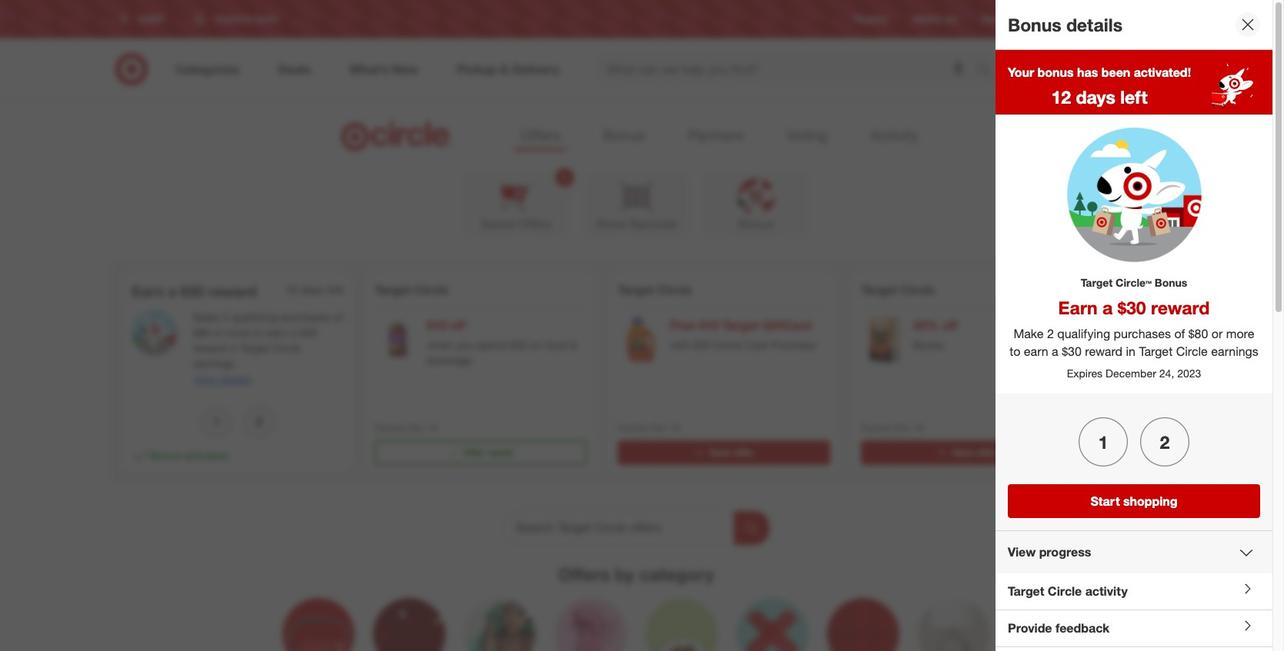 Task type: locate. For each thing, give the bounding box(es) containing it.
1 expires dec 16 from the left
[[375, 422, 437, 434]]

0 vertical spatial purchases
[[281, 311, 331, 324]]

off up you
[[450, 318, 466, 333]]

0 vertical spatial earn
[[266, 326, 288, 339]]

$50 inside free $15 target giftcard with $50 home care purchase
[[693, 338, 710, 352]]

0 horizontal spatial save
[[710, 447, 731, 459]]

0 horizontal spatial of
[[334, 311, 343, 324]]

in up view details button
[[229, 342, 237, 355]]

1 horizontal spatial days
[[1076, 86, 1116, 108]]

1 vertical spatial to
[[1010, 344, 1021, 359]]

1 horizontal spatial offer
[[977, 447, 997, 459]]

0 horizontal spatial $50
[[510, 338, 527, 352]]

target inside target circle link
[[1043, 13, 1068, 25]]

to
[[254, 326, 263, 339], [1010, 344, 1021, 359]]

2 $50 from the left
[[693, 338, 710, 352]]

purchases down 12 days left
[[281, 311, 331, 324]]

qualifying inside make 2 qualifying purchases of $80 or more to earn a $30 reward in target circle earnings view details
[[231, 311, 278, 324]]

0 horizontal spatial save offer
[[710, 447, 754, 459]]

0 vertical spatial left
[[1120, 86, 1148, 108]]

$50 left on
[[510, 338, 527, 352]]

1 vertical spatial make
[[1014, 326, 1044, 341]]

1 horizontal spatial to
[[1010, 344, 1021, 359]]

$50 inside $10 off when you spend $50 on food & beverage
[[510, 338, 527, 352]]

your bonus has been activated! 12 days left
[[1008, 65, 1191, 108]]

2 save from the left
[[953, 447, 974, 459]]

target up view details button
[[240, 342, 270, 355]]

$80
[[1189, 326, 1208, 341], [193, 326, 210, 339]]

What can we help you find? suggestions appear below search field
[[597, 52, 980, 86]]

0 horizontal spatial view
[[194, 373, 217, 386]]

1 vertical spatial view
[[1008, 545, 1036, 560]]

circle inside target circle™ bonus earn a $30 reward make 2 qualifying purchases of $80 or more to earn a $30 reward in target circle earnings
[[1176, 344, 1208, 359]]

0 vertical spatial of
[[334, 311, 343, 324]]

2 $80 from the left
[[193, 326, 210, 339]]

purchases
[[281, 311, 331, 324], [1114, 326, 1171, 341]]

left inside 'your bonus has been activated! 12 days left'
[[1120, 86, 1148, 108]]

1 save from the left
[[710, 447, 731, 459]]

0 horizontal spatial $80
[[193, 326, 210, 339]]

on
[[530, 338, 542, 352]]

circle left find on the top of the page
[[1070, 13, 1094, 25]]

save
[[710, 447, 731, 459], [953, 447, 974, 459]]

days down has
[[1076, 86, 1116, 108]]

2 more from the left
[[226, 326, 251, 339]]

expires for 20% off
[[861, 422, 892, 434]]

1 vertical spatial details
[[220, 373, 251, 386]]

circle up 20% at right
[[901, 282, 935, 298]]

24,
[[1159, 367, 1174, 380]]

0 horizontal spatial left
[[327, 283, 344, 296]]

1 horizontal spatial or
[[1212, 326, 1223, 341]]

in
[[229, 342, 237, 355], [1126, 344, 1136, 359]]

1 horizontal spatial earn
[[1024, 344, 1049, 359]]

1 16 from the left
[[427, 422, 437, 434]]

circle down 12 days left
[[273, 342, 301, 355]]

expires for $10 off
[[375, 422, 405, 434]]

earn
[[132, 282, 164, 300], [1058, 297, 1098, 319]]

1 horizontal spatial earnings
[[1211, 344, 1259, 359]]

bonus inside target circle™ bonus earn a $30 reward make 2 qualifying purchases of $80 or more to earn a $30 reward in target circle earnings
[[1155, 276, 1187, 289]]

of down 12 days left
[[334, 311, 343, 324]]

more inside target circle™ bonus earn a $30 reward make 2 qualifying purchases of $80 or more to earn a $30 reward in target circle earnings
[[1226, 326, 1255, 341]]

partners link
[[682, 122, 750, 151]]

find stores
[[1119, 13, 1166, 25]]

days up make 2 qualifying purchases of $80 or more to earn a $30 reward in target circle earnings view details
[[300, 283, 324, 296]]

1 save offer button from the left
[[618, 441, 830, 465]]

1 vertical spatial offers
[[518, 216, 552, 232]]

voting
[[787, 126, 828, 144]]

1 horizontal spatial earn
[[1058, 297, 1098, 319]]

bonus button
[[703, 172, 810, 239]]

a
[[168, 282, 177, 300], [1103, 297, 1113, 319], [291, 326, 297, 339], [1052, 344, 1059, 359]]

of up 2023
[[1175, 326, 1185, 341]]

view inside make 2 qualifying purchases of $80 or more to earn a $30 reward in target circle earnings view details
[[194, 373, 217, 386]]

make
[[193, 311, 219, 324], [1014, 326, 1044, 341]]

off for $10 off
[[450, 318, 466, 333]]

2 16 from the left
[[670, 422, 681, 434]]

2 horizontal spatial 2
[[1047, 326, 1054, 341]]

$80 down earn a $30 reward on the top of the page
[[193, 326, 210, 339]]

earn inside target circle™ bonus earn a $30 reward make 2 qualifying purchases of $80 or more to earn a $30 reward in target circle earnings
[[1058, 297, 1098, 319]]

1 horizontal spatial 2
[[256, 414, 263, 430]]

circle up 2023
[[1176, 344, 1208, 359]]

expires
[[1067, 367, 1103, 380], [375, 422, 405, 434], [618, 422, 649, 434], [861, 422, 892, 434], [1104, 422, 1135, 434]]

offers link
[[514, 122, 566, 151]]

0 vertical spatial days
[[1076, 86, 1116, 108]]

activated!
[[1134, 65, 1191, 80]]

target inside free $15 target giftcard with $50 home care purchase
[[722, 318, 759, 333]]

0 vertical spatial details
[[1066, 14, 1123, 35]]

0 vertical spatial 12
[[1051, 86, 1071, 108]]

0 horizontal spatial to
[[254, 326, 263, 339]]

target circle
[[1043, 13, 1094, 25], [375, 282, 449, 298], [618, 282, 692, 298], [861, 282, 935, 298], [1104, 282, 1178, 298]]

save offer
[[710, 447, 754, 459], [953, 447, 997, 459]]

1 horizontal spatial in
[[1126, 344, 1136, 359]]

1 dec from the left
[[408, 422, 425, 434]]

1 vertical spatial days
[[300, 283, 324, 296]]

0 horizontal spatial make
[[193, 311, 219, 324]]

off
[[450, 318, 466, 333], [942, 318, 958, 333]]

target left circle™
[[1081, 276, 1113, 289]]

0 horizontal spatial off
[[450, 318, 466, 333]]

0 horizontal spatial qualifying
[[231, 311, 278, 324]]

12 up make 2 qualifying purchases of $80 or more to earn a $30 reward in target circle earnings view details
[[285, 283, 297, 296]]

days inside 'your bonus has been activated! 12 days left'
[[1076, 86, 1116, 108]]

1 horizontal spatial purchases
[[1114, 326, 1171, 341]]

1 horizontal spatial $50
[[693, 338, 710, 352]]

of inside target circle™ bonus earn a $30 reward make 2 qualifying purchases of $80 or more to earn a $30 reward in target circle earnings
[[1175, 326, 1185, 341]]

$50 down $15
[[693, 338, 710, 352]]

1 vertical spatial qualifying
[[1057, 326, 1110, 341]]

$80 up 2023
[[1189, 326, 1208, 341]]

2 save offer button from the left
[[861, 441, 1073, 465]]

show barcode button
[[582, 172, 690, 239]]

purchases up expires december 24, 2023
[[1114, 326, 1171, 341]]

or
[[1212, 326, 1223, 341], [213, 326, 223, 339]]

1 horizontal spatial make
[[1014, 326, 1044, 341]]

1 horizontal spatial off
[[942, 318, 958, 333]]

target up 24,
[[1139, 344, 1173, 359]]

feedback
[[1056, 621, 1110, 636]]

provide feedback
[[1008, 621, 1110, 636]]

0 horizontal spatial days
[[300, 283, 324, 296]]

1 horizontal spatial $80
[[1189, 326, 1208, 341]]

earn inside make 2 qualifying purchases of $80 or more to earn a $30 reward in target circle earnings view details
[[266, 326, 288, 339]]

12 down bonus
[[1051, 86, 1071, 108]]

0 horizontal spatial earn
[[132, 282, 164, 300]]

qualifying up december
[[1057, 326, 1110, 341]]

$30
[[181, 282, 204, 300], [1118, 297, 1146, 319], [300, 326, 317, 339], [1062, 344, 1082, 359]]

0 vertical spatial to
[[254, 326, 263, 339]]

0 horizontal spatial purchases
[[281, 311, 331, 324]]

1 horizontal spatial save offer
[[953, 447, 997, 459]]

dialog containing bonus details
[[996, 0, 1284, 652]]

find stores link
[[1119, 13, 1166, 26]]

earn inside target circle™ bonus earn a $30 reward make 2 qualifying purchases of $80 or more to earn a $30 reward in target circle earnings
[[1024, 344, 1049, 359]]

target up provide
[[1008, 584, 1044, 599]]

target circle up '$10'
[[375, 282, 449, 298]]

1 $50 from the left
[[510, 338, 527, 352]]

$80 inside target circle™ bonus earn a $30 reward make 2 qualifying purchases of $80 or more to earn a $30 reward in target circle earnings
[[1189, 326, 1208, 341]]

0 horizontal spatial save offer button
[[618, 441, 830, 465]]

expires december 24, 2023
[[1067, 367, 1201, 380]]

free $15 target giftcard  with $50 home care purchase image
[[618, 317, 664, 363]]

of
[[334, 311, 343, 324], [1175, 326, 1185, 341]]

target circle up 20% at right
[[861, 282, 935, 298]]

2 offer from the left
[[977, 447, 997, 459]]

1 horizontal spatial left
[[1120, 86, 1148, 108]]

in up december
[[1126, 344, 1136, 359]]

2 or from the left
[[213, 326, 223, 339]]

save offer button
[[618, 441, 830, 465], [861, 441, 1073, 465]]

to inside make 2 qualifying purchases of $80 or more to earn a $30 reward in target circle earnings view details
[[254, 326, 263, 339]]

reward up view details button
[[193, 342, 226, 355]]

offers
[[520, 126, 560, 144], [518, 216, 552, 232], [558, 564, 610, 585]]

circle up '$10'
[[415, 282, 449, 298]]

home
[[713, 338, 742, 352]]

2 save offer from the left
[[953, 447, 997, 459]]

4 dec from the left
[[1137, 422, 1154, 434]]

2 vertical spatial offers
[[558, 564, 610, 585]]

0 horizontal spatial in
[[229, 342, 237, 355]]

2 vertical spatial 2
[[256, 414, 263, 430]]

2 right 1
[[256, 414, 263, 430]]

2 inside make 2 qualifying purchases of $80 or more to earn a $30 reward in target circle earnings view details
[[222, 311, 228, 324]]

bonus
[[1008, 14, 1062, 35], [603, 126, 645, 144], [739, 216, 774, 232], [1155, 276, 1187, 289], [150, 449, 181, 462]]

1 horizontal spatial view
[[1008, 545, 1036, 560]]

3 expires dec 16 from the left
[[861, 422, 924, 434]]

1 horizontal spatial qualifying
[[1057, 326, 1110, 341]]

off inside 20% off books
[[942, 318, 958, 333]]

2 down earn a $30 reward on the top of the page
[[222, 311, 228, 324]]

4 16 from the left
[[1157, 422, 1167, 434]]

1 vertical spatial 2
[[1047, 326, 1054, 341]]

1 save offer from the left
[[710, 447, 754, 459]]

find
[[1119, 13, 1137, 25]]

offers by category
[[558, 564, 714, 585]]

target circle up free
[[618, 282, 692, 298]]

left
[[1120, 86, 1148, 108], [327, 283, 344, 296]]

purchase
[[771, 338, 816, 352]]

target circle™ bonus earn a $30 reward make 2 qualifying purchases of $80 or more to earn a $30 reward in target circle earnings
[[1010, 276, 1259, 359]]

2 inside target circle™ bonus earn a $30 reward make 2 qualifying purchases of $80 or more to earn a $30 reward in target circle earnings
[[1047, 326, 1054, 341]]

when
[[427, 338, 453, 352]]

$80 inside make 2 qualifying purchases of $80 or more to earn a $30 reward in target circle earnings view details
[[193, 326, 210, 339]]

12 inside 'your bonus has been activated! 12 days left'
[[1051, 86, 1071, 108]]

offers left the 'by'
[[558, 564, 610, 585]]

target circle for free $15 target giftcard
[[618, 282, 692, 298]]

0 horizontal spatial offer
[[733, 447, 754, 459]]

off right 20% at right
[[942, 318, 958, 333]]

save offer button for books
[[861, 441, 1073, 465]]

or inside make 2 qualifying purchases of $80 or more to earn a $30 reward in target circle earnings view details
[[213, 326, 223, 339]]

3 dec from the left
[[894, 422, 911, 434]]

target inside make 2 qualifying purchases of $80 or more to earn a $30 reward in target circle earnings view details
[[240, 342, 270, 355]]

0 vertical spatial qualifying
[[231, 311, 278, 324]]

$50 for $15
[[693, 338, 710, 352]]

step 2 - incomplete image
[[1140, 416, 1190, 470]]

to inside target circle™ bonus earn a $30 reward make 2 qualifying purchases of $80 or more to earn a $30 reward in target circle earnings
[[1010, 344, 1021, 359]]

2 dec from the left
[[651, 422, 668, 434]]

expires dec 16 for target
[[618, 422, 681, 434]]

earn a $30 reward
[[132, 282, 257, 300]]

1 or from the left
[[1212, 326, 1223, 341]]

1 vertical spatial purchases
[[1114, 326, 1171, 341]]

1 offer from the left
[[733, 447, 754, 459]]

&
[[570, 338, 577, 352]]

0 vertical spatial 2
[[222, 311, 228, 324]]

1 vertical spatial left
[[327, 283, 344, 296]]

offer
[[733, 447, 754, 459], [977, 447, 997, 459]]

target up home at the right of the page
[[722, 318, 759, 333]]

12
[[1051, 86, 1071, 108], [285, 283, 297, 296]]

0 horizontal spatial more
[[226, 326, 251, 339]]

circle up free
[[658, 282, 692, 298]]

1 off from the left
[[450, 318, 466, 333]]

save offer for target
[[710, 447, 754, 459]]

view
[[194, 373, 217, 386], [1008, 545, 1036, 560]]

off inside $10 off when you spend $50 on food & beverage
[[450, 318, 466, 333]]

0 vertical spatial view
[[194, 373, 217, 386]]

activity link
[[865, 122, 925, 151]]

qualifying down earn a $30 reward on the top of the page
[[231, 311, 278, 324]]

care
[[745, 338, 768, 352]]

1 more from the left
[[1226, 326, 1255, 341]]

stores
[[1139, 13, 1166, 25]]

None text field
[[503, 512, 734, 545]]

0 horizontal spatial or
[[213, 326, 223, 339]]

partners
[[688, 126, 744, 144]]

qualifying
[[231, 311, 278, 324], [1057, 326, 1110, 341]]

saved
[[481, 216, 515, 232]]

voting link
[[781, 122, 834, 151]]

1 horizontal spatial of
[[1175, 326, 1185, 341]]

2 off from the left
[[942, 318, 958, 333]]

2
[[222, 311, 228, 324], [1047, 326, 1054, 341], [256, 414, 263, 430]]

purchases inside target circle™ bonus earn a $30 reward make 2 qualifying purchases of $80 or more to earn a $30 reward in target circle earnings
[[1114, 326, 1171, 341]]

1 horizontal spatial more
[[1226, 326, 1255, 341]]

reward
[[208, 282, 257, 300], [1151, 297, 1210, 319], [193, 342, 226, 355], [1085, 344, 1123, 359]]

days
[[1076, 86, 1116, 108], [300, 283, 324, 296]]

earnings
[[1211, 344, 1259, 359], [193, 357, 235, 370]]

target up bonus
[[1043, 13, 1068, 25]]

your
[[1008, 65, 1034, 80]]

circle
[[1070, 13, 1094, 25], [415, 282, 449, 298], [658, 282, 692, 298], [901, 282, 935, 298], [1144, 282, 1178, 298], [273, 342, 301, 355], [1176, 344, 1208, 359], [1048, 584, 1082, 599]]

1 horizontal spatial 12
[[1051, 86, 1071, 108]]

offers right saved
[[518, 216, 552, 232]]

1 $80 from the left
[[1189, 326, 1208, 341]]

saved offers
[[481, 216, 552, 232]]

view inside dropdown button
[[1008, 545, 1036, 560]]

0 horizontal spatial earnings
[[193, 357, 235, 370]]

expires for free $15 target giftcard
[[618, 422, 649, 434]]

1 vertical spatial of
[[1175, 326, 1185, 341]]

16 for target
[[670, 422, 681, 434]]

2 expires dec 16 from the left
[[618, 422, 681, 434]]

1 vertical spatial earn
[[1024, 344, 1049, 359]]

offers for offers
[[520, 126, 560, 144]]

0 vertical spatial make
[[193, 311, 219, 324]]

1 horizontal spatial save offer button
[[861, 441, 1073, 465]]

offers up saved offers button at the top left of the page
[[520, 126, 560, 144]]

view left progress
[[1008, 545, 1036, 560]]

view up 1
[[194, 373, 217, 386]]

2 left 20% off pet food, treats & litter image
[[1047, 326, 1054, 341]]

details
[[1066, 14, 1123, 35], [220, 373, 251, 386]]

0 horizontal spatial earn
[[266, 326, 288, 339]]

dec for target
[[651, 422, 668, 434]]

3 16 from the left
[[913, 422, 924, 434]]

1 horizontal spatial save
[[953, 447, 974, 459]]

dialog
[[996, 0, 1284, 652]]

shopping
[[1123, 494, 1178, 510]]

0 horizontal spatial 12
[[285, 283, 297, 296]]

0 horizontal spatial 2
[[222, 311, 228, 324]]

0 horizontal spatial details
[[220, 373, 251, 386]]

0 vertical spatial offers
[[520, 126, 560, 144]]

target circle for $10 off
[[375, 282, 449, 298]]

reward inside make 2 qualifying purchases of $80 or more to earn a $30 reward in target circle earnings view details
[[193, 342, 226, 355]]



Task type: describe. For each thing, give the bounding box(es) containing it.
target circle up 20% off pet food, treats & litter image
[[1104, 282, 1178, 298]]

provide
[[1008, 621, 1052, 636]]

qualifying inside target circle™ bonus earn a $30 reward make 2 qualifying purchases of $80 or more to earn a $30 reward in target circle earnings
[[1057, 326, 1110, 341]]

search button
[[970, 52, 1007, 89]]

$10
[[427, 318, 447, 333]]

1
[[213, 414, 220, 430]]

food
[[545, 338, 567, 352]]

offer
[[463, 447, 485, 459]]

11
[[1145, 55, 1153, 64]]

12 days left
[[285, 283, 344, 296]]

step 1 - incomplete image
[[1079, 416, 1128, 470]]

activity
[[1085, 584, 1128, 599]]

target circle activity
[[1008, 584, 1128, 599]]

off for 20% off
[[942, 318, 958, 333]]

of inside make 2 qualifying purchases of $80 or more to earn a $30 reward in target circle earnings view details
[[334, 311, 343, 324]]

bonus for bonus details
[[1008, 14, 1062, 35]]

details inside make 2 qualifying purchases of $80 or more to earn a $30 reward in target circle earnings view details
[[220, 373, 251, 386]]

offer for books
[[977, 447, 997, 459]]

4 expires dec 16 from the left
[[1104, 422, 1167, 434]]

december
[[1106, 367, 1156, 380]]

has
[[1077, 65, 1098, 80]]

view progress button
[[1008, 532, 1260, 574]]

offer for target
[[733, 447, 754, 459]]

bonus details
[[1008, 14, 1123, 35]]

20% off books image
[[861, 317, 907, 363]]

with
[[670, 338, 690, 352]]

weekly ad
[[913, 13, 957, 25]]

2023
[[1177, 367, 1201, 380]]

20%
[[913, 318, 939, 333]]

target up 20% off pet food, treats & litter image
[[1104, 282, 1141, 298]]

been
[[1102, 65, 1131, 80]]

a inside make 2 qualifying purchases of $80 or more to earn a $30 reward in target circle earnings view details
[[291, 326, 297, 339]]

16 for books
[[913, 422, 924, 434]]

1 vertical spatial 12
[[285, 283, 297, 296]]

$10 off when you spend $50 on food & beverage image
[[375, 317, 421, 363]]

dec for books
[[894, 422, 911, 434]]

circle up 20% off pet food, treats & litter image
[[1144, 282, 1178, 298]]

saved
[[488, 447, 514, 459]]

bonus
[[1038, 65, 1074, 80]]

registry
[[854, 13, 888, 25]]

save offer button for target
[[618, 441, 830, 465]]

bonus for 'bonus' link on the top
[[603, 126, 645, 144]]

target up $10 off when you spend $50 on food & beverage image
[[375, 282, 411, 298]]

more inside make 2 qualifying purchases of $80 or more to earn a $30 reward in target circle earnings view details
[[226, 326, 251, 339]]

circle inside make 2 qualifying purchases of $80 or more to earn a $30 reward in target circle earnings view details
[[273, 342, 301, 355]]

expires inside dialog
[[1067, 367, 1103, 380]]

ad
[[945, 13, 957, 25]]

$10 off when you spend $50 on food & beverage
[[427, 318, 577, 367]]

saved offers button
[[462, 172, 570, 239]]

you
[[456, 338, 474, 352]]

free
[[670, 318, 696, 333]]

target up "20% off books" image
[[861, 282, 898, 298]]

bonus for bonus activated
[[150, 449, 181, 462]]

bonus inside "button"
[[739, 216, 774, 232]]

barcode
[[630, 216, 677, 232]]

free $15 target giftcard with $50 home care purchase
[[670, 318, 816, 352]]

books
[[913, 338, 944, 352]]

target circle link
[[1043, 13, 1094, 26]]

target circle logo image
[[339, 120, 456, 152]]

save for target
[[710, 447, 731, 459]]

11 link
[[1126, 52, 1160, 86]]

spend
[[477, 338, 507, 352]]

start
[[1091, 494, 1120, 510]]

16 for when
[[427, 422, 437, 434]]

circle up provide feedback
[[1048, 584, 1082, 599]]

dec for when
[[408, 422, 425, 434]]

make 2 qualifying purchases of $80 or more to earn a $30 reward in target circle earnings view details
[[193, 311, 343, 386]]

bonus link
[[597, 122, 651, 151]]

earnings inside target circle™ bonus earn a $30 reward make 2 qualifying purchases of $80 or more to earn a $30 reward in target circle earnings
[[1211, 344, 1259, 359]]

search
[[970, 63, 1007, 78]]

offers for offers by category
[[558, 564, 610, 585]]

view progress
[[1008, 545, 1091, 560]]

save for books
[[953, 447, 974, 459]]

weekly ad link
[[913, 13, 957, 26]]

target circle activity link
[[996, 574, 1273, 611]]

giftcard
[[762, 318, 812, 333]]

$50 for off
[[510, 338, 527, 352]]

offers inside button
[[518, 216, 552, 232]]

circle™
[[1116, 276, 1152, 289]]

offer saved button
[[375, 441, 587, 465]]

beverage
[[427, 354, 472, 367]]

activated
[[184, 449, 228, 462]]

start shopping link
[[1008, 485, 1260, 519]]

provide feedback button
[[996, 611, 1273, 648]]

target inside target circle activity link
[[1008, 584, 1044, 599]]

20% off books
[[913, 318, 958, 352]]

weekly
[[913, 13, 943, 25]]

in inside make 2 qualifying purchases of $80 or more to earn a $30 reward in target circle earnings view details
[[229, 342, 237, 355]]

show barcode
[[596, 216, 677, 232]]

earnings inside make 2 qualifying purchases of $80 or more to earn a $30 reward in target circle earnings view details
[[193, 357, 235, 370]]

registry link
[[854, 13, 888, 26]]

redcard
[[981, 13, 1018, 25]]

reward up make 2 qualifying purchases of $80 or more to earn a $30 reward in target circle earnings view details
[[208, 282, 257, 300]]

expires dec 16 for books
[[861, 422, 924, 434]]

expires dec 16 for when
[[375, 422, 437, 434]]

progress
[[1039, 545, 1091, 560]]

make inside make 2 qualifying purchases of $80 or more to earn a $30 reward in target circle earnings view details
[[193, 311, 219, 324]]

start shopping
[[1091, 494, 1178, 510]]

target circle up bonus
[[1043, 13, 1094, 25]]

redcard link
[[981, 13, 1018, 26]]

1 horizontal spatial details
[[1066, 14, 1123, 35]]

category
[[640, 564, 714, 585]]

20% off pet food, treats & litter image
[[1104, 317, 1150, 363]]

purchases inside make 2 qualifying purchases of $80 or more to earn a $30 reward in target circle earnings view details
[[281, 311, 331, 324]]

$30 inside make 2 qualifying purchases of $80 or more to earn a $30 reward in target circle earnings view details
[[300, 326, 317, 339]]

bonus activated
[[150, 449, 228, 462]]

in inside target circle™ bonus earn a $30 reward make 2 qualifying purchases of $80 or more to earn a $30 reward in target circle earnings
[[1126, 344, 1136, 359]]

make inside target circle™ bonus earn a $30 reward make 2 qualifying purchases of $80 or more to earn a $30 reward in target circle earnings
[[1014, 326, 1044, 341]]

target circle for 20% off
[[861, 282, 935, 298]]

activity
[[871, 126, 919, 144]]

target up the free $15 target giftcard  with $50 home care purchase image
[[618, 282, 654, 298]]

show
[[596, 216, 627, 232]]

reward up december
[[1085, 344, 1123, 359]]

$15
[[699, 318, 719, 333]]

reward down circle™
[[1151, 297, 1210, 319]]

offer saved
[[463, 447, 514, 459]]

by
[[615, 564, 635, 585]]

save offer for books
[[953, 447, 997, 459]]

view details button
[[193, 372, 252, 388]]

or inside target circle™ bonus earn a $30 reward make 2 qualifying purchases of $80 or more to earn a $30 reward in target circle earnings
[[1212, 326, 1223, 341]]



Task type: vqa. For each thing, say whether or not it's contained in the screenshot.
$249.99 Apple Watch SE 40 mm LTE (2nd generation)'s mm
no



